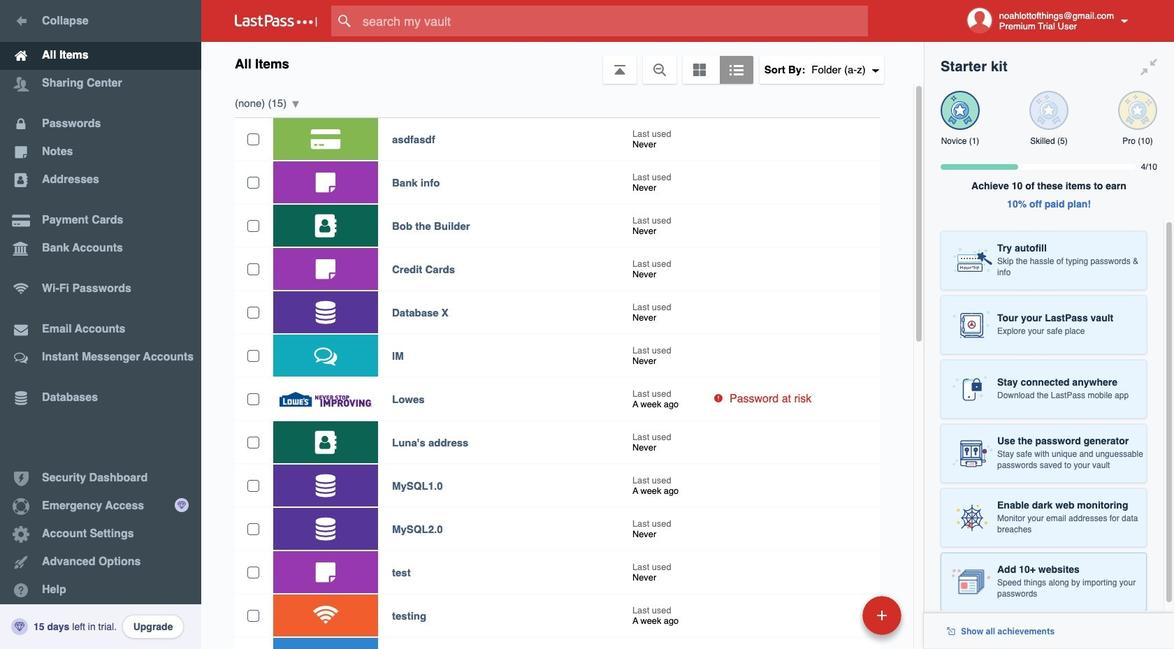 Task type: describe. For each thing, give the bounding box(es) containing it.
Search search field
[[331, 6, 890, 36]]

new item navigation
[[766, 592, 910, 649]]



Task type: locate. For each thing, give the bounding box(es) containing it.
vault options navigation
[[201, 42, 924, 84]]

new item element
[[766, 595, 906, 635]]

search my vault text field
[[331, 6, 890, 36]]

main navigation navigation
[[0, 0, 201, 649]]

lastpass image
[[235, 15, 317, 27]]



Task type: vqa. For each thing, say whether or not it's contained in the screenshot.
SEARCH MY VAULT text field
yes



